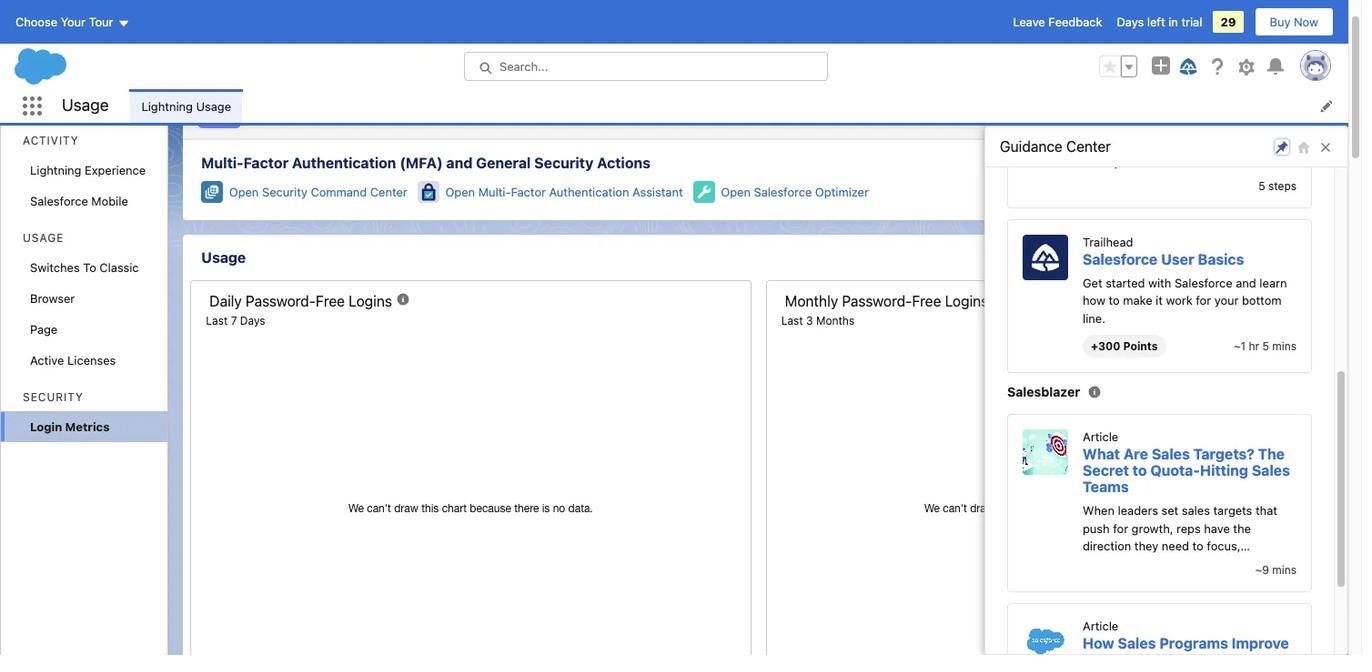 Task type: locate. For each thing, give the bounding box(es) containing it.
the
[[1258, 446, 1285, 463]]

2 article from the top
[[1083, 619, 1119, 633]]

work
[[1166, 293, 1193, 308]]

1 horizontal spatial free
[[912, 293, 941, 310]]

the down 'targets'
[[1234, 521, 1251, 536]]

1 vertical spatial factor
[[511, 185, 546, 199]]

and right (mfa)
[[446, 155, 473, 171]]

article up the how
[[1083, 619, 1119, 633]]

last left 3
[[781, 314, 803, 328]]

logins inside monthly password-free logins last 3 months
[[945, 293, 989, 310]]

1 vertical spatial for
[[1113, 521, 1129, 536]]

sales right 'are'
[[1152, 446, 1190, 463]]

0 vertical spatial how
[[1117, 137, 1140, 152]]

multi-
[[201, 155, 244, 171], [478, 185, 511, 199]]

they
[[1135, 539, 1159, 554]]

1 horizontal spatial center
[[1067, 138, 1111, 155]]

0 horizontal spatial free
[[316, 293, 345, 310]]

1 vertical spatial lightning
[[30, 163, 81, 177]]

0 vertical spatial for
[[1196, 293, 1212, 308]]

password- inside monthly password-free logins last 3 months
[[842, 293, 912, 310]]

open right the assistant
[[721, 185, 751, 199]]

~1
[[1234, 339, 1246, 353]]

2 horizontal spatial open
[[721, 185, 751, 199]]

process.
[[1115, 155, 1162, 169]]

sales
[[1083, 155, 1111, 169], [1182, 504, 1210, 518]]

password- up last 7 days
[[246, 293, 316, 310]]

1 vertical spatial the
[[1234, 521, 1251, 536]]

article up 'what'
[[1083, 430, 1119, 444]]

2 mins from the top
[[1273, 563, 1297, 577]]

and down they
[[1145, 557, 1165, 571]]

center
[[1067, 138, 1111, 155], [370, 185, 408, 199]]

0 horizontal spatial factor
[[244, 155, 289, 171]]

login
[[252, 106, 291, 122], [30, 420, 62, 434]]

0 horizontal spatial the
[[1234, 521, 1251, 536]]

2 vertical spatial and
[[1145, 557, 1165, 571]]

salesforce
[[754, 185, 812, 199], [30, 194, 88, 208], [1083, 251, 1158, 267], [1175, 275, 1233, 290]]

set
[[1162, 504, 1179, 518]]

factor
[[244, 155, 289, 171], [511, 185, 546, 199]]

0 vertical spatial the
[[1265, 137, 1283, 152]]

login metrics up open security command center
[[252, 106, 348, 122]]

5 right hr
[[1263, 339, 1270, 353]]

for left your
[[1196, 293, 1212, 308]]

0 horizontal spatial authentication
[[292, 155, 396, 171]]

salesforce left optimizer
[[754, 185, 812, 199]]

teams
[[1083, 479, 1129, 495]]

2 last from the left
[[781, 314, 803, 328]]

article
[[1083, 430, 1119, 444], [1083, 619, 1119, 633]]

1 horizontal spatial open
[[445, 185, 475, 199]]

0 horizontal spatial for
[[1113, 521, 1129, 536]]

password- up months
[[842, 293, 912, 310]]

for inside article what are sales targets? the secret to quota-hitting sales teams when leaders set sales targets that push for growth, reps have the direction they need to focus, strategize, and hit quota. ~9 mins
[[1113, 521, 1129, 536]]

last
[[206, 314, 228, 328], [781, 314, 803, 328]]

1 vertical spatial days
[[240, 314, 265, 328]]

sales up 'that'
[[1252, 463, 1290, 479]]

0 vertical spatial and
[[446, 155, 473, 171]]

switches
[[30, 260, 80, 275]]

reps right "guide"
[[1191, 137, 1216, 152]]

1 horizontal spatial days
[[1117, 15, 1144, 29]]

mins inside article what are sales targets? the secret to quota-hitting sales teams when leaders set sales targets that push for growth, reps have the direction they need to focus, strategize, and hit quota. ~9 mins
[[1273, 563, 1297, 577]]

mfa assistant image
[[418, 181, 440, 203]]

article inside article how sales programs improve rep performance
[[1083, 619, 1119, 633]]

1 horizontal spatial password-
[[842, 293, 912, 310]]

center left the "mfa assistant" image
[[370, 185, 408, 199]]

article inside article what are sales targets? the secret to quota-hitting sales teams when leaders set sales targets that push for growth, reps have the direction they need to focus, strategize, and hit quota. ~9 mins
[[1083, 430, 1119, 444]]

1 horizontal spatial last
[[781, 314, 803, 328]]

learn how to guide reps through the sales process.
[[1083, 137, 1283, 169]]

1 vertical spatial center
[[370, 185, 408, 199]]

and up bottom
[[1236, 275, 1257, 290]]

0 vertical spatial reps
[[1191, 137, 1216, 152]]

1 horizontal spatial metrics
[[294, 106, 348, 122]]

2 logins from the left
[[945, 293, 989, 310]]

1 password- from the left
[[246, 293, 316, 310]]

optimizer
[[815, 185, 869, 199]]

the right 'through'
[[1265, 137, 1283, 152]]

days right the 7
[[240, 314, 265, 328]]

security
[[534, 155, 594, 171], [262, 185, 308, 199], [23, 390, 84, 404]]

leave feedback link
[[1013, 15, 1103, 29]]

open right the "mfa assistant" image
[[445, 185, 475, 199]]

2 password- from the left
[[842, 293, 912, 310]]

login metrics down active licenses
[[30, 420, 110, 434]]

0 horizontal spatial last
[[206, 314, 228, 328]]

1 horizontal spatial how
[[1117, 137, 1140, 152]]

0 vertical spatial lightning
[[141, 99, 193, 113]]

lightning down activity
[[30, 163, 81, 177]]

salesforce down trailhead
[[1083, 251, 1158, 267]]

1 logins from the left
[[349, 293, 392, 310]]

factor down general
[[511, 185, 546, 199]]

1 horizontal spatial login
[[252, 106, 291, 122]]

guidance center
[[1000, 138, 1111, 155]]

1 open from the left
[[229, 185, 259, 199]]

open security command center
[[229, 185, 408, 199]]

1 horizontal spatial sales
[[1182, 504, 1210, 518]]

1 horizontal spatial multi-
[[478, 185, 511, 199]]

in
[[1169, 15, 1179, 29]]

mins right hr
[[1273, 339, 1297, 353]]

the inside article what are sales targets? the secret to quota-hitting sales teams when leaders set sales targets that push for growth, reps have the direction they need to focus, strategize, and hit quota. ~9 mins
[[1234, 521, 1251, 536]]

1 vertical spatial security
[[262, 185, 308, 199]]

bottom
[[1242, 293, 1282, 308]]

login metrics
[[252, 106, 348, 122], [30, 420, 110, 434]]

multi- down lightning usage logo at the left top of the page
[[201, 155, 244, 171]]

factor up open security command center
[[244, 155, 289, 171]]

and inside trailhead salesforce user basics get started with salesforce and learn how to make it work for your bottom line.
[[1236, 275, 1257, 290]]

lightning inside list
[[141, 99, 193, 113]]

free inside monthly password-free logins last 3 months
[[912, 293, 941, 310]]

switches to classic
[[30, 260, 139, 275]]

to inside learn how to guide reps through the sales process.
[[1143, 137, 1154, 152]]

for up direction
[[1113, 521, 1129, 536]]

mins right ~9
[[1273, 563, 1297, 577]]

1 horizontal spatial and
[[1145, 557, 1165, 571]]

lightning for lightning experience
[[30, 163, 81, 177]]

security down active
[[23, 390, 84, 404]]

open for open security command center
[[229, 185, 259, 199]]

center left process.
[[1067, 138, 1111, 155]]

0 vertical spatial login metrics
[[252, 106, 348, 122]]

metrics down licenses
[[65, 420, 110, 434]]

to down started at the right of page
[[1109, 293, 1120, 308]]

how up line.
[[1083, 293, 1106, 308]]

1 last from the left
[[206, 314, 228, 328]]

1 vertical spatial article
[[1083, 619, 1119, 633]]

salesforce up your
[[1175, 275, 1233, 290]]

0 horizontal spatial password-
[[246, 293, 316, 310]]

0 vertical spatial multi-
[[201, 155, 244, 171]]

how up process.
[[1117, 137, 1140, 152]]

sales down the learn
[[1083, 155, 1111, 169]]

article what are sales targets? the secret to quota-hitting sales teams when leaders set sales targets that push for growth, reps have the direction they need to focus, strategize, and hit quota. ~9 mins
[[1083, 430, 1297, 577]]

steps
[[1269, 179, 1297, 193]]

logins
[[349, 293, 392, 310], [945, 293, 989, 310]]

0 horizontal spatial metrics
[[65, 420, 110, 434]]

0 vertical spatial sales
[[1083, 155, 1111, 169]]

1 vertical spatial authentication
[[549, 185, 629, 199]]

your
[[1215, 293, 1239, 308]]

points
[[1124, 339, 1158, 353]]

browser
[[30, 291, 75, 306]]

login down active
[[30, 420, 62, 434]]

1 vertical spatial metrics
[[65, 420, 110, 434]]

active licenses
[[30, 353, 116, 368]]

trailhead salesforce user basics get started with salesforce and learn how to make it work for your bottom line.
[[1083, 234, 1287, 325]]

sales
[[1152, 446, 1190, 463], [1252, 463, 1290, 479], [1118, 635, 1156, 651]]

(mfa)
[[400, 155, 443, 171]]

sales right "set"
[[1182, 504, 1210, 518]]

0 vertical spatial mins
[[1273, 339, 1297, 353]]

it
[[1156, 293, 1163, 308]]

login right lightning usage logo at the left top of the page
[[252, 106, 291, 122]]

authentication down the actions at top
[[549, 185, 629, 199]]

sales right the how
[[1118, 635, 1156, 651]]

open multi-factor authentication assistant link
[[445, 185, 683, 199]]

line.
[[1083, 311, 1106, 325]]

0 horizontal spatial security
[[23, 390, 84, 404]]

29
[[1221, 15, 1236, 29]]

authentication up command
[[292, 155, 396, 171]]

open multi-factor authentication assistant
[[445, 185, 683, 199]]

1 horizontal spatial authentication
[[549, 185, 629, 199]]

0 horizontal spatial open
[[229, 185, 259, 199]]

2 free from the left
[[912, 293, 941, 310]]

experience
[[85, 163, 146, 177]]

buy
[[1270, 15, 1291, 29]]

reps
[[1191, 137, 1216, 152], [1177, 521, 1201, 536]]

mins
[[1273, 339, 1297, 353], [1273, 563, 1297, 577]]

are
[[1124, 446, 1149, 463]]

7
[[231, 314, 237, 328]]

1 vertical spatial login
[[30, 420, 62, 434]]

hit
[[1168, 557, 1182, 571]]

2 vertical spatial security
[[23, 390, 84, 404]]

0 horizontal spatial login metrics
[[30, 420, 110, 434]]

to
[[1143, 137, 1154, 152], [1109, 293, 1120, 308], [1133, 463, 1147, 479], [1193, 539, 1204, 554]]

to
[[83, 260, 96, 275]]

last 7 days
[[206, 314, 265, 328]]

usage
[[62, 96, 109, 115], [196, 99, 231, 113], [23, 231, 64, 245], [201, 250, 246, 266]]

how inside learn how to guide reps through the sales process.
[[1117, 137, 1140, 152]]

how
[[1117, 137, 1140, 152], [1083, 293, 1106, 308]]

lightning
[[141, 99, 193, 113], [30, 163, 81, 177]]

secret
[[1083, 463, 1129, 479]]

0 vertical spatial article
[[1083, 430, 1119, 444]]

to up process.
[[1143, 137, 1154, 152]]

0 vertical spatial metrics
[[294, 106, 348, 122]]

and inside article what are sales targets? the secret to quota-hitting sales teams when leaders set sales targets that push for growth, reps have the direction they need to focus, strategize, and hit quota. ~9 mins
[[1145, 557, 1165, 571]]

and
[[446, 155, 473, 171], [1236, 275, 1257, 290], [1145, 557, 1165, 571]]

0 horizontal spatial sales
[[1083, 155, 1111, 169]]

1 horizontal spatial security
[[262, 185, 308, 199]]

~1 hr 5 mins
[[1234, 339, 1297, 353]]

leave feedback
[[1013, 15, 1103, 29]]

1 vertical spatial how
[[1083, 293, 1106, 308]]

1 horizontal spatial the
[[1265, 137, 1283, 152]]

choose
[[15, 15, 57, 29]]

open security command center link
[[229, 185, 408, 199]]

1 article from the top
[[1083, 430, 1119, 444]]

group
[[1099, 56, 1138, 77]]

metrics up open security command center
[[294, 106, 348, 122]]

rep
[[1083, 651, 1110, 655]]

0 vertical spatial security
[[534, 155, 594, 171]]

usage inside list
[[196, 99, 231, 113]]

0 vertical spatial authentication
[[292, 155, 396, 171]]

leaders
[[1118, 504, 1159, 518]]

article for what
[[1083, 430, 1119, 444]]

open down lightning usage logo at the left top of the page
[[229, 185, 259, 199]]

5 left steps
[[1259, 179, 1266, 193]]

feedback
[[1049, 15, 1103, 29]]

1 free from the left
[[316, 293, 345, 310]]

reps up need
[[1177, 521, 1201, 536]]

2 horizontal spatial security
[[534, 155, 594, 171]]

1 horizontal spatial logins
[[945, 293, 989, 310]]

last left the 7
[[206, 314, 228, 328]]

general
[[476, 155, 531, 171]]

2 open from the left
[[445, 185, 475, 199]]

days left the left on the right of the page
[[1117, 15, 1144, 29]]

lightning left lightning usage logo at the left top of the page
[[141, 99, 193, 113]]

3 open from the left
[[721, 185, 751, 199]]

password- for monthly
[[842, 293, 912, 310]]

lightning usage list
[[131, 89, 1349, 123]]

security up open multi-factor authentication assistant
[[534, 155, 594, 171]]

trial
[[1182, 15, 1203, 29]]

0 horizontal spatial how
[[1083, 293, 1106, 308]]

security left command
[[262, 185, 308, 199]]

2 horizontal spatial and
[[1236, 275, 1257, 290]]

logins for daily password-free logins
[[349, 293, 392, 310]]

1 vertical spatial reps
[[1177, 521, 1201, 536]]

command
[[311, 185, 367, 199]]

0 vertical spatial center
[[1067, 138, 1111, 155]]

password-
[[246, 293, 316, 310], [842, 293, 912, 310]]

multi- down general
[[478, 185, 511, 199]]

1 horizontal spatial lightning
[[141, 99, 193, 113]]

0 horizontal spatial logins
[[349, 293, 392, 310]]

sales inside article what are sales targets? the secret to quota-hitting sales teams when leaders set sales targets that push for growth, reps have the direction they need to focus, strategize, and hit quota. ~9 mins
[[1182, 504, 1210, 518]]

1 horizontal spatial for
[[1196, 293, 1212, 308]]

1 horizontal spatial login metrics
[[252, 106, 348, 122]]

lightning usage link
[[131, 89, 242, 123]]

1 vertical spatial multi-
[[478, 185, 511, 199]]

targets
[[1214, 504, 1253, 518]]

metrics
[[294, 106, 348, 122], [65, 420, 110, 434]]

1 vertical spatial mins
[[1273, 563, 1297, 577]]

to right the secret
[[1133, 463, 1147, 479]]

1 vertical spatial sales
[[1182, 504, 1210, 518]]

1 vertical spatial and
[[1236, 275, 1257, 290]]

0 horizontal spatial lightning
[[30, 163, 81, 177]]

licenses
[[67, 353, 116, 368]]

the
[[1265, 137, 1283, 152], [1234, 521, 1251, 536]]

open salesforce optimizer
[[721, 185, 869, 199]]



Task type: describe. For each thing, give the bounding box(es) containing it.
need
[[1162, 539, 1190, 554]]

days left in trial
[[1117, 15, 1203, 29]]

learn
[[1260, 275, 1287, 290]]

for inside trailhead salesforce user basics get started with salesforce and learn how to make it work for your bottom line.
[[1196, 293, 1212, 308]]

1 vertical spatial login metrics
[[30, 420, 110, 434]]

activity
[[23, 134, 79, 147]]

how sales programs improve rep performance button
[[1083, 635, 1297, 655]]

how
[[1083, 635, 1115, 651]]

~9
[[1256, 563, 1270, 577]]

page
[[30, 322, 58, 337]]

+300 points
[[1091, 339, 1158, 353]]

what are sales targets? the secret to quota-hitting sales teams button
[[1083, 446, 1297, 495]]

get
[[1083, 275, 1103, 290]]

salesforce down lightning experience
[[30, 194, 88, 208]]

search...
[[500, 59, 548, 74]]

0 vertical spatial login
[[252, 106, 291, 122]]

tour
[[89, 15, 113, 29]]

classic
[[100, 260, 139, 275]]

last inside monthly password-free logins last 3 months
[[781, 314, 803, 328]]

months
[[816, 314, 855, 328]]

0 horizontal spatial login
[[30, 420, 62, 434]]

active
[[30, 353, 64, 368]]

growth,
[[1132, 521, 1174, 536]]

0 vertical spatial 5
[[1259, 179, 1266, 193]]

lightning usage logo image
[[198, 85, 241, 128]]

daily password-free logins
[[210, 293, 392, 310]]

quota.
[[1186, 557, 1221, 571]]

quota-
[[1151, 463, 1200, 479]]

with
[[1149, 275, 1172, 290]]

guide
[[1158, 137, 1188, 152]]

free for monthly password-free logins last 3 months
[[912, 293, 941, 310]]

open salesforce optimizer link
[[721, 185, 869, 199]]

0 horizontal spatial center
[[370, 185, 408, 199]]

to up quota.
[[1193, 539, 1204, 554]]

user
[[1162, 251, 1195, 267]]

assistant
[[633, 185, 683, 199]]

daily
[[210, 293, 242, 310]]

basics
[[1198, 251, 1244, 267]]

search... button
[[464, 52, 828, 81]]

article for how
[[1083, 619, 1119, 633]]

monthly
[[785, 293, 838, 310]]

direction
[[1083, 539, 1132, 554]]

the inside learn how to guide reps through the sales process.
[[1265, 137, 1283, 152]]

0 vertical spatial days
[[1117, 15, 1144, 29]]

learn
[[1083, 137, 1114, 152]]

0 horizontal spatial days
[[240, 314, 265, 328]]

when
[[1083, 504, 1115, 518]]

multi-factor authentication (mfa) and general security actions
[[201, 155, 651, 171]]

actions
[[597, 155, 651, 171]]

mobile
[[91, 194, 128, 208]]

+300
[[1091, 339, 1121, 353]]

have
[[1204, 521, 1230, 536]]

lightning for lightning usage
[[141, 99, 193, 113]]

sales inside article how sales programs improve rep performance
[[1118, 635, 1156, 651]]

that
[[1256, 504, 1278, 518]]

programs
[[1160, 635, 1229, 651]]

password- for daily
[[246, 293, 316, 310]]

now
[[1294, 15, 1319, 29]]

left
[[1148, 15, 1166, 29]]

buy now button
[[1255, 7, 1334, 36]]

1 horizontal spatial factor
[[511, 185, 546, 199]]

0 vertical spatial factor
[[244, 155, 289, 171]]

salesforce mobile
[[30, 194, 128, 208]]

0 horizontal spatial multi-
[[201, 155, 244, 171]]

reps inside article what are sales targets? the secret to quota-hitting sales teams when leaders set sales targets that push for growth, reps have the direction they need to focus, strategize, and hit quota. ~9 mins
[[1177, 521, 1201, 536]]

performance
[[1114, 651, 1205, 655]]

open for open multi-factor authentication assistant
[[445, 185, 475, 199]]

3
[[806, 314, 813, 328]]

choose your tour
[[15, 15, 113, 29]]

started
[[1106, 275, 1145, 290]]

free for daily password-free logins
[[316, 293, 345, 310]]

0 horizontal spatial and
[[446, 155, 473, 171]]

hr
[[1249, 339, 1260, 353]]

choose your tour button
[[15, 7, 131, 36]]

lightning usage
[[141, 99, 231, 113]]

improve
[[1232, 635, 1289, 651]]

article how sales programs improve rep performance
[[1083, 619, 1289, 655]]

1 mins from the top
[[1273, 339, 1297, 353]]

make
[[1123, 293, 1153, 308]]

trailhead
[[1083, 234, 1134, 249]]

how inside trailhead salesforce user basics get started with salesforce and learn how to make it work for your bottom line.
[[1083, 293, 1106, 308]]

to inside trailhead salesforce user basics get started with salesforce and learn how to make it work for your bottom line.
[[1109, 293, 1120, 308]]

strategize,
[[1083, 557, 1141, 571]]

focus,
[[1207, 539, 1241, 554]]

through
[[1219, 137, 1262, 152]]

logins for monthly password-free logins last 3 months
[[945, 293, 989, 310]]

reps inside learn how to guide reps through the sales process.
[[1191, 137, 1216, 152]]

1 vertical spatial 5
[[1263, 339, 1270, 353]]

5 steps
[[1259, 179, 1297, 193]]

buy now
[[1270, 15, 1319, 29]]

open for open salesforce optimizer
[[721, 185, 751, 199]]

sales inside learn how to guide reps through the sales process.
[[1083, 155, 1111, 169]]

salesforce user basics button
[[1083, 251, 1244, 267]]

guidance
[[1000, 138, 1063, 155]]



Task type: vqa. For each thing, say whether or not it's contained in the screenshot.
to in the learn how to guide reps through the sales process.
yes



